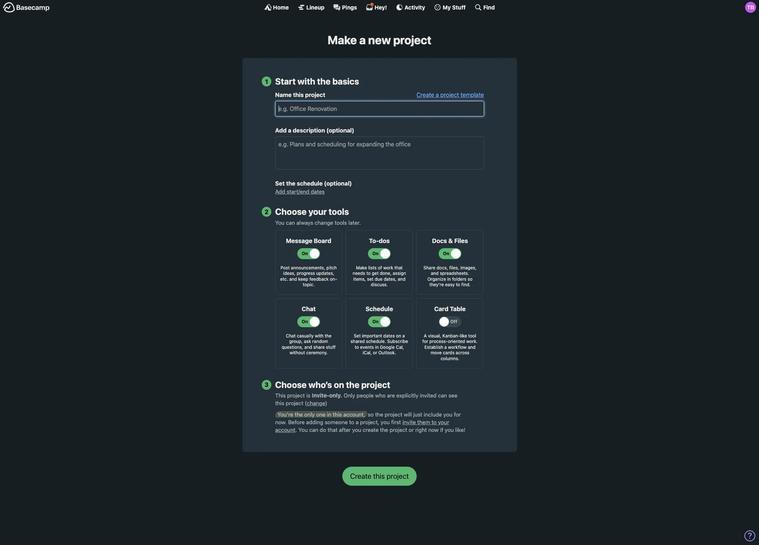 Task type: locate. For each thing, give the bounding box(es) containing it.
)
[[325, 400, 328, 407]]

shared
[[351, 339, 365, 344]]

tools left later.
[[335, 219, 347, 226]]

in down schedule.
[[375, 345, 379, 350]]

home
[[273, 4, 289, 10]]

account
[[275, 427, 296, 433]]

items,
[[353, 276, 366, 282]]

1 horizontal spatial chat
[[302, 306, 316, 313]]

in inside the share docs, files, images, and spreadsheets. organize in folders so they're easy to find.
[[447, 276, 451, 282]]

set up add start/end dates link
[[275, 180, 285, 187]]

chat up group,
[[286, 333, 296, 339]]

schedule
[[366, 306, 393, 313]]

0 horizontal spatial on
[[334, 380, 344, 390]]

with up random
[[315, 333, 324, 339]]

tools up later.
[[329, 207, 349, 217]]

1 vertical spatial for
[[454, 411, 461, 418]]

add left the "description"
[[275, 127, 287, 134]]

0 vertical spatial or
[[373, 350, 377, 356]]

board
[[314, 237, 332, 245]]

images,
[[461, 265, 477, 271]]

for up like!
[[454, 411, 461, 418]]

None submit
[[343, 467, 417, 486]]

so inside so the project will just include you for now. before adding someone to a project, you first
[[368, 411, 374, 418]]

0 horizontal spatial for
[[423, 339, 428, 344]]

project inside so the project will just include you for now. before adding someone to a project, you first
[[385, 411, 403, 418]]

establish
[[425, 345, 443, 350]]

with up name this project
[[298, 76, 315, 87]]

1 vertical spatial set
[[354, 333, 361, 339]]

only
[[344, 393, 355, 399]]

dates up 'subscribe'
[[384, 333, 395, 339]]

progress
[[297, 271, 315, 276]]

that up assign
[[395, 265, 403, 271]]

(optional) for add a description (optional)
[[327, 127, 354, 134]]

set inside set important dates on a shared schedule. subscribe to events in google cal, ical, or outlook.
[[354, 333, 361, 339]]

make down pings popup button
[[328, 33, 357, 47]]

card table
[[434, 306, 466, 313]]

make up needs
[[356, 265, 367, 271]]

in
[[447, 276, 451, 282], [375, 345, 379, 350], [327, 411, 332, 418]]

1 horizontal spatial for
[[454, 411, 461, 418]]

so
[[468, 276, 473, 282], [368, 411, 374, 418]]

for
[[423, 339, 428, 344], [454, 411, 461, 418]]

dates
[[311, 188, 325, 195], [384, 333, 395, 339]]

process-
[[430, 339, 448, 344]]

1 vertical spatial chat
[[286, 333, 296, 339]]

0 vertical spatial (optional)
[[327, 127, 354, 134]]

1 add from the top
[[275, 127, 287, 134]]

of
[[378, 265, 382, 271]]

the up 'project,'
[[375, 411, 383, 418]]

the up random
[[325, 333, 332, 339]]

and up 'organize'
[[431, 271, 439, 276]]

1 vertical spatial in
[[375, 345, 379, 350]]

new
[[368, 33, 391, 47]]

0 vertical spatial choose
[[275, 207, 307, 217]]

project
[[393, 33, 432, 47], [305, 92, 325, 98], [441, 92, 459, 98], [362, 380, 391, 390], [287, 393, 305, 399], [286, 400, 304, 407], [385, 411, 403, 418], [390, 427, 407, 433]]

you up the . you can do that after you create the project or right now if you like!
[[381, 419, 390, 426]]

do
[[320, 427, 326, 433]]

on up 'subscribe'
[[396, 333, 401, 339]]

a inside set important dates on a shared schedule. subscribe to events in google cal, ical, or outlook.
[[403, 333, 405, 339]]

move
[[431, 350, 442, 356]]

1 vertical spatial so
[[368, 411, 374, 418]]

only.
[[330, 393, 342, 399]]

2 vertical spatial in
[[327, 411, 332, 418]]

1 horizontal spatial can
[[309, 427, 318, 433]]

before
[[288, 419, 305, 426]]

feedback
[[310, 276, 329, 282]]

0 vertical spatial that
[[395, 265, 403, 271]]

1 horizontal spatial in
[[375, 345, 379, 350]]

project down start with the basics
[[305, 92, 325, 98]]

stuff
[[452, 4, 466, 10]]

and inside make lists of work that needs to get done, assign items, set due dates, and discuss.
[[398, 276, 406, 282]]

that
[[395, 265, 403, 271], [328, 427, 338, 433]]

a inside a visual, kanban-like tool for process-oriented work. establish a workflow and move cards across columns.
[[445, 345, 447, 350]]

0 horizontal spatial your
[[309, 207, 327, 217]]

0 vertical spatial make
[[328, 33, 357, 47]]

in up easy at the right bottom of the page
[[447, 276, 451, 282]]

like
[[460, 333, 467, 339]]

set for the
[[275, 180, 285, 187]]

0 vertical spatial chat
[[302, 306, 316, 313]]

1 choose from the top
[[275, 207, 307, 217]]

add inside the 'set the schedule (optional) add start/end dates'
[[275, 188, 285, 195]]

1 vertical spatial on
[[334, 380, 344, 390]]

chat
[[302, 306, 316, 313], [286, 333, 296, 339]]

0 vertical spatial tools
[[329, 207, 349, 217]]

0 vertical spatial for
[[423, 339, 428, 344]]

your
[[309, 207, 327, 217], [438, 419, 449, 426]]

0 horizontal spatial can
[[286, 219, 295, 226]]

and inside a visual, kanban-like tool for process-oriented work. establish a workflow and move cards across columns.
[[468, 345, 476, 350]]

(
[[305, 400, 307, 407]]

first
[[391, 419, 401, 426]]

1 horizontal spatial so
[[468, 276, 473, 282]]

0 horizontal spatial in
[[327, 411, 332, 418]]

or down the invite
[[409, 427, 414, 433]]

1 vertical spatial your
[[438, 419, 449, 426]]

can inside the only people who are explicitly invited can see this project (
[[438, 393, 447, 399]]

0 vertical spatial in
[[447, 276, 451, 282]]

2 vertical spatial can
[[309, 427, 318, 433]]

columns.
[[441, 356, 460, 362]]

to up the set
[[367, 271, 371, 276]]

chat down topic.
[[302, 306, 316, 313]]

that inside make lists of work that needs to get done, assign items, set due dates, and discuss.
[[395, 265, 403, 271]]

1 vertical spatial tools
[[335, 219, 347, 226]]

(optional) for set the schedule (optional) add start/end dates
[[324, 180, 352, 187]]

1 vertical spatial dates
[[384, 333, 395, 339]]

project inside the only people who are explicitly invited can see this project (
[[286, 400, 304, 407]]

project left (
[[286, 400, 304, 407]]

you left always
[[275, 219, 285, 226]]

after
[[339, 427, 351, 433]]

discuss.
[[371, 282, 388, 288]]

start/end
[[287, 188, 309, 195]]

(optional) right the "description"
[[327, 127, 354, 134]]

and inside 'post announcements, pitch ideas, progress updates, etc. and keep feedback on- topic.'
[[289, 276, 297, 282]]

that down someone
[[328, 427, 338, 433]]

in right one on the left of page
[[327, 411, 332, 418]]

dates down schedule
[[311, 188, 325, 195]]

pings button
[[333, 4, 357, 11]]

change down "choose your tools"
[[315, 219, 333, 226]]

0 horizontal spatial dates
[[311, 188, 325, 195]]

1 vertical spatial change
[[307, 400, 325, 407]]

chat casually with the group, ask random questions, and share stuff without ceremony.
[[282, 333, 336, 356]]

invite them to your account
[[275, 419, 449, 433]]

you right if
[[445, 427, 454, 433]]

1 horizontal spatial this
[[293, 92, 304, 98]]

project down first
[[390, 427, 407, 433]]

you
[[444, 411, 453, 418], [381, 419, 390, 426], [352, 427, 361, 433], [445, 427, 454, 433]]

1 horizontal spatial dates
[[384, 333, 395, 339]]

1 vertical spatial this
[[275, 400, 284, 407]]

a up cards
[[445, 345, 447, 350]]

on up only.
[[334, 380, 344, 390]]

see
[[449, 393, 458, 399]]

a left new
[[359, 33, 366, 47]]

casually
[[297, 333, 314, 339]]

1 vertical spatial add
[[275, 188, 285, 195]]

you right the .
[[299, 427, 308, 433]]

schedule.
[[366, 339, 386, 344]]

and down ideas,
[[289, 276, 297, 282]]

0 vertical spatial with
[[298, 76, 315, 87]]

and down ask
[[305, 345, 312, 350]]

are
[[387, 393, 395, 399]]

can left always
[[286, 219, 295, 226]]

ceremony.
[[306, 350, 328, 356]]

1 horizontal spatial on
[[396, 333, 401, 339]]

this right name
[[293, 92, 304, 98]]

1 vertical spatial with
[[315, 333, 324, 339]]

1 horizontal spatial set
[[354, 333, 361, 339]]

for inside a visual, kanban-like tool for process-oriented work. establish a workflow and move cards across columns.
[[423, 339, 428, 344]]

set for important
[[354, 333, 361, 339]]

change down invite-
[[307, 400, 325, 407]]

or
[[373, 350, 377, 356], [409, 427, 414, 433]]

make inside make lists of work that needs to get done, assign items, set due dates, and discuss.
[[356, 265, 367, 271]]

0 horizontal spatial set
[[275, 180, 285, 187]]

group,
[[289, 339, 303, 344]]

choose up always
[[275, 207, 307, 217]]

ask
[[304, 339, 311, 344]]

files
[[455, 237, 468, 245]]

to down account,
[[349, 419, 354, 426]]

0 horizontal spatial you
[[275, 219, 285, 226]]

2 horizontal spatial in
[[447, 276, 451, 282]]

set up shared
[[354, 333, 361, 339]]

0 vertical spatial on
[[396, 333, 401, 339]]

updates,
[[316, 271, 334, 276]]

due
[[375, 276, 383, 282]]

1 horizontal spatial or
[[409, 427, 414, 433]]

a up 'subscribe'
[[403, 333, 405, 339]]

change
[[315, 219, 333, 226], [307, 400, 325, 407]]

make lists of work that needs to get done, assign items, set due dates, and discuss.
[[353, 265, 406, 288]]

or right the ical,
[[373, 350, 377, 356]]

add left start/end
[[275, 188, 285, 195]]

the inside so the project will just include you for now. before adding someone to a project, you first
[[375, 411, 383, 418]]

1 vertical spatial choose
[[275, 380, 307, 390]]

(optional) right schedule
[[324, 180, 352, 187]]

0 horizontal spatial or
[[373, 350, 377, 356]]

so up find.
[[468, 276, 473, 282]]

to inside invite them to your account
[[432, 419, 437, 426]]

a left the "description"
[[288, 127, 291, 134]]

the right create
[[380, 427, 388, 433]]

0 vertical spatial so
[[468, 276, 473, 282]]

get
[[372, 271, 379, 276]]

2 vertical spatial this
[[333, 411, 342, 418]]

0 vertical spatial dates
[[311, 188, 325, 195]]

2 horizontal spatial this
[[333, 411, 342, 418]]

make a new project
[[328, 33, 432, 47]]

dos
[[379, 237, 390, 245]]

add
[[275, 127, 287, 134], [275, 188, 285, 195]]

tyler black image
[[746, 2, 757, 13]]

(optional) inside the 'set the schedule (optional) add start/end dates'
[[324, 180, 352, 187]]

0 horizontal spatial chat
[[286, 333, 296, 339]]

and inside the share docs, files, images, and spreadsheets. organize in folders so they're easy to find.
[[431, 271, 439, 276]]

to down shared
[[355, 345, 359, 350]]

you're the only one in this account,
[[278, 411, 365, 418]]

(optional)
[[327, 127, 354, 134], [324, 180, 352, 187]]

set
[[275, 180, 285, 187], [354, 333, 361, 339]]

the up 'only'
[[346, 380, 360, 390]]

2 add from the top
[[275, 188, 285, 195]]

2 choose from the top
[[275, 380, 307, 390]]

and down assign
[[398, 276, 406, 282]]

change )
[[307, 400, 328, 407]]

on
[[396, 333, 401, 339], [334, 380, 344, 390]]

1 vertical spatial that
[[328, 427, 338, 433]]

make
[[328, 33, 357, 47], [356, 265, 367, 271]]

your up you can always change tools later.
[[309, 207, 327, 217]]

and down work.
[[468, 345, 476, 350]]

project up who
[[362, 380, 391, 390]]

2 horizontal spatial can
[[438, 393, 447, 399]]

choose up the this at bottom
[[275, 380, 307, 390]]

0 horizontal spatial this
[[275, 400, 284, 407]]

1 vertical spatial make
[[356, 265, 367, 271]]

ideas,
[[283, 271, 296, 276]]

my stuff
[[443, 4, 466, 10]]

the up start/end
[[286, 180, 296, 187]]

make for make lists of work that needs to get done, assign items, set due dates, and discuss.
[[356, 265, 367, 271]]

can left see
[[438, 393, 447, 399]]

a down account,
[[356, 419, 359, 426]]

your up if
[[438, 419, 449, 426]]

invite them to your account link
[[275, 419, 449, 433]]

can down adding
[[309, 427, 318, 433]]

google
[[380, 345, 395, 350]]

project up first
[[385, 411, 403, 418]]

1 vertical spatial can
[[438, 393, 447, 399]]

1 vertical spatial (optional)
[[324, 180, 352, 187]]

to up now on the right of the page
[[432, 419, 437, 426]]

choose for choose your tools
[[275, 207, 307, 217]]

for down a
[[423, 339, 428, 344]]

this inside the only people who are explicitly invited can see this project (
[[275, 400, 284, 407]]

so up 'project,'
[[368, 411, 374, 418]]

folders
[[452, 276, 467, 282]]

0 vertical spatial add
[[275, 127, 287, 134]]

in inside set important dates on a shared schedule. subscribe to events in google cal, ical, or outlook.
[[375, 345, 379, 350]]

the up the before
[[295, 411, 303, 418]]

1 horizontal spatial that
[[395, 265, 403, 271]]

chat inside chat casually with the group, ask random questions, and share stuff without ceremony.
[[286, 333, 296, 339]]

they're
[[430, 282, 444, 288]]

set inside the 'set the schedule (optional) add start/end dates'
[[275, 180, 285, 187]]

this down the this at bottom
[[275, 400, 284, 407]]

0 horizontal spatial so
[[368, 411, 374, 418]]

1 horizontal spatial your
[[438, 419, 449, 426]]

this up someone
[[333, 411, 342, 418]]

this
[[293, 92, 304, 98], [275, 400, 284, 407], [333, 411, 342, 418]]

announcements,
[[291, 265, 325, 271]]

0 vertical spatial set
[[275, 180, 285, 187]]

to down folders
[[456, 282, 460, 288]]

1 vertical spatial you
[[299, 427, 308, 433]]

0 horizontal spatial that
[[328, 427, 338, 433]]

this project is invite-only.
[[275, 393, 342, 399]]

so the project will just include you for now. before adding someone to a project, you first
[[275, 411, 461, 426]]



Task type: vqa. For each thing, say whether or not it's contained in the screenshot.
Type
no



Task type: describe. For each thing, give the bounding box(es) containing it.
dates inside the 'set the schedule (optional) add start/end dates'
[[311, 188, 325, 195]]

done,
[[380, 271, 392, 276]]

activity link
[[396, 4, 425, 11]]

a inside so the project will just include you for now. before adding someone to a project, you first
[[356, 419, 359, 426]]

0 vertical spatial change
[[315, 219, 333, 226]]

to inside set important dates on a shared schedule. subscribe to events in google cal, ical, or outlook.
[[355, 345, 359, 350]]

a visual, kanban-like tool for process-oriented work. establish a workflow and move cards across columns.
[[423, 333, 478, 362]]

for inside so the project will just include you for now. before adding someone to a project, you first
[[454, 411, 461, 418]]

assign
[[393, 271, 406, 276]]

to-dos
[[369, 237, 390, 245]]

project left template
[[441, 92, 459, 98]]

chat for chat casually with the group, ask random questions, and share stuff without ceremony.
[[286, 333, 296, 339]]

dates inside set important dates on a shared schedule. subscribe to events in google cal, ical, or outlook.
[[384, 333, 395, 339]]

on inside set important dates on a shared schedule. subscribe to events in google cal, ical, or outlook.
[[396, 333, 401, 339]]

now.
[[275, 419, 287, 426]]

my
[[443, 4, 451, 10]]

and inside chat casually with the group, ask random questions, and share stuff without ceremony.
[[305, 345, 312, 350]]

events
[[360, 345, 374, 350]]

message board
[[286, 237, 332, 245]]

Name this project text field
[[275, 101, 484, 117]]

post announcements, pitch ideas, progress updates, etc. and keep feedback on- topic.
[[280, 265, 337, 288]]

subscribe
[[387, 339, 408, 344]]

the inside chat casually with the group, ask random questions, and share stuff without ceremony.
[[325, 333, 332, 339]]

topic.
[[303, 282, 315, 288]]

or inside set important dates on a shared schedule. subscribe to events in google cal, ical, or outlook.
[[373, 350, 377, 356]]

on-
[[330, 276, 337, 282]]

basics
[[333, 76, 359, 87]]

a right create
[[436, 92, 439, 98]]

work.
[[467, 339, 478, 344]]

0 vertical spatial this
[[293, 92, 304, 98]]

visual,
[[428, 333, 441, 339]]

your inside invite them to your account
[[438, 419, 449, 426]]

share docs, files, images, and spreadsheets. organize in folders so they're easy to find.
[[424, 265, 477, 288]]

tool
[[469, 333, 476, 339]]

with inside chat casually with the group, ask random questions, and share stuff without ceremony.
[[315, 333, 324, 339]]

docs
[[432, 237, 447, 245]]

you're
[[278, 411, 293, 418]]

right
[[416, 427, 427, 433]]

dates,
[[384, 276, 397, 282]]

main element
[[0, 0, 759, 14]]

share
[[424, 265, 436, 271]]

easy
[[445, 282, 455, 288]]

message
[[286, 237, 313, 245]]

choose your tools
[[275, 207, 349, 217]]

name this project
[[275, 92, 325, 98]]

the left basics
[[317, 76, 331, 87]]

workflow
[[448, 345, 467, 350]]

set important dates on a shared schedule. subscribe to events in google cal, ical, or outlook.
[[351, 333, 408, 356]]

include
[[424, 411, 442, 418]]

the inside the 'set the schedule (optional) add start/end dates'
[[286, 180, 296, 187]]

. you can do that after you create the project or right now if you like!
[[296, 427, 466, 433]]

table
[[450, 306, 466, 313]]

hey!
[[375, 4, 387, 10]]

a
[[424, 333, 427, 339]]

.
[[296, 427, 297, 433]]

that for work
[[395, 265, 403, 271]]

will
[[404, 411, 412, 418]]

start
[[275, 76, 296, 87]]

kanban-
[[443, 333, 460, 339]]

like!
[[456, 427, 466, 433]]

explicitly
[[397, 393, 419, 399]]

files,
[[449, 265, 459, 271]]

spreadsheets.
[[440, 271, 469, 276]]

who's
[[309, 380, 332, 390]]

project down activity link
[[393, 33, 432, 47]]

docs,
[[437, 265, 448, 271]]

someone
[[325, 419, 348, 426]]

random
[[312, 339, 328, 344]]

chat for chat
[[302, 306, 316, 313]]

outlook.
[[379, 350, 396, 356]]

my stuff button
[[434, 4, 466, 11]]

share
[[313, 345, 325, 350]]

0 vertical spatial can
[[286, 219, 295, 226]]

you can always change tools later.
[[275, 219, 361, 226]]

make for make a new project
[[328, 33, 357, 47]]

you right include
[[444, 411, 453, 418]]

account,
[[344, 411, 365, 418]]

only
[[304, 411, 315, 418]]

0 vertical spatial you
[[275, 219, 285, 226]]

if
[[440, 427, 444, 433]]

keep
[[298, 276, 308, 282]]

to inside make lists of work that needs to get done, assign items, set due dates, and discuss.
[[367, 271, 371, 276]]

lineup
[[307, 4, 325, 10]]

you right 'after' on the left of the page
[[352, 427, 361, 433]]

so inside the share docs, files, images, and spreadsheets. organize in folders so they're easy to find.
[[468, 276, 473, 282]]

to inside so the project will just include you for now. before adding someone to a project, you first
[[349, 419, 354, 426]]

to-
[[369, 237, 379, 245]]

home link
[[264, 4, 289, 11]]

people
[[357, 393, 374, 399]]

hey! button
[[366, 3, 387, 11]]

1 vertical spatial or
[[409, 427, 414, 433]]

cards
[[443, 350, 455, 356]]

add a description (optional)
[[275, 127, 354, 134]]

name
[[275, 92, 292, 98]]

pings
[[342, 4, 357, 10]]

find button
[[475, 4, 495, 11]]

1
[[265, 78, 268, 85]]

etc.
[[280, 276, 288, 282]]

0 vertical spatial your
[[309, 207, 327, 217]]

later.
[[349, 219, 361, 226]]

one
[[316, 411, 326, 418]]

to inside the share docs, files, images, and spreadsheets. organize in folders so they're easy to find.
[[456, 282, 460, 288]]

just
[[414, 411, 423, 418]]

find.
[[462, 282, 471, 288]]

Add a description (optional) text field
[[275, 137, 484, 170]]

1 horizontal spatial you
[[299, 427, 308, 433]]

lineup link
[[298, 4, 325, 11]]

create
[[417, 92, 434, 98]]

choose who's on the project
[[275, 380, 391, 390]]

choose for choose who's on the project
[[275, 380, 307, 390]]

invited
[[420, 393, 437, 399]]

switch accounts image
[[3, 2, 50, 13]]

across
[[456, 350, 470, 356]]

that for do
[[328, 427, 338, 433]]

activity
[[405, 4, 425, 10]]

project left is
[[287, 393, 305, 399]]

add start/end dates link
[[275, 188, 325, 195]]



